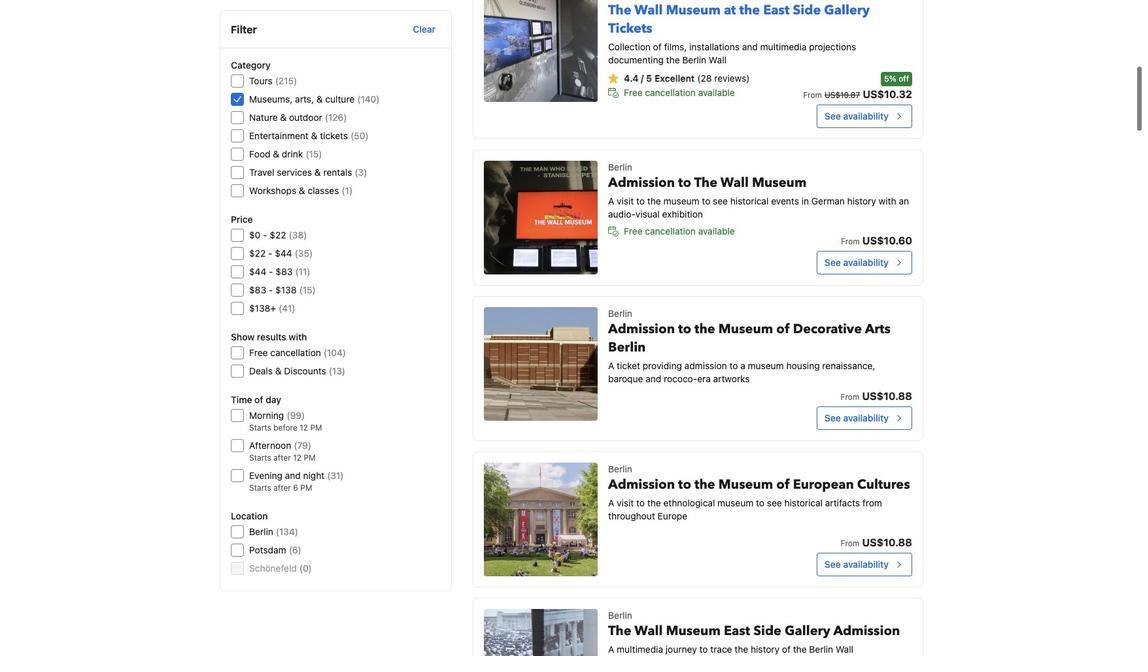 Task type: locate. For each thing, give the bounding box(es) containing it.
off
[[899, 74, 909, 84]]

4 availability from the top
[[844, 559, 889, 570]]

2 visit from the top
[[617, 498, 634, 509]]

admission inside berlin admission to the wall museum a visit to the museum to see historical events in german history with an audio-visual exhibition
[[608, 174, 675, 192]]

from us$10.88
[[841, 391, 913, 402], [841, 537, 913, 549]]

1 vertical spatial side
[[754, 623, 782, 640]]

0 vertical spatial museum
[[664, 196, 700, 207]]

history right german
[[848, 196, 877, 207]]

museum inside berlin admission to the museum of decorative arts berlin a ticket providing admission to a museum housing renaissance, baroque and rococo-era artworks
[[719, 321, 773, 338]]

from us$10.88 down from
[[841, 537, 913, 549]]

side inside the wall museum at the east side gallery tickets collection of films, installations and multimedia projections documenting the berlin wall
[[793, 1, 821, 19]]

after
[[274, 453, 291, 463], [274, 483, 291, 493]]

1 vertical spatial $83
[[249, 285, 266, 296]]

2 see availability from the top
[[825, 257, 889, 268]]

of right trace
[[782, 644, 791, 656]]

3 availability from the top
[[844, 413, 889, 424]]

0 horizontal spatial multimedia
[[617, 644, 663, 656]]

a inside berlin admission to the wall museum a visit to the museum to see historical events in german history with an audio-visual exhibition
[[608, 196, 615, 207]]

see availability for admission to the museum of european cultures
[[825, 559, 889, 570]]

5% off from us$10.87 us$10.32
[[803, 74, 913, 100]]

european
[[793, 476, 854, 494]]

history right trace
[[751, 644, 780, 656]]

availability down from
[[844, 559, 889, 570]]

museum right ethnological
[[718, 498, 754, 509]]

the
[[608, 1, 632, 19], [694, 174, 718, 192], [608, 623, 632, 640]]

admission to the wall museum image
[[484, 161, 598, 275]]

admission to the museum of european cultures image
[[484, 463, 598, 577]]

of left "films," on the top right of the page
[[653, 41, 662, 52]]

& for entertainment & tickets
[[311, 130, 318, 141]]

free
[[624, 87, 643, 98], [624, 226, 643, 237], [249, 347, 268, 359]]

$44 up '$44 - $83 (11)'
[[275, 248, 292, 259]]

- right $0
[[263, 230, 267, 241]]

visit inside berlin admission to the museum of european cultures a visit to the ethnological museum to see historical artifacts from throughout europe
[[617, 498, 634, 509]]

us$10.88 down from
[[862, 537, 913, 549]]

with left an
[[879, 196, 897, 207]]

2 vertical spatial the
[[608, 623, 632, 640]]

historical left events
[[731, 196, 769, 207]]

side
[[793, 1, 821, 19], [754, 623, 782, 640]]

starts inside the 'morning (99) starts before 12 pm'
[[249, 423, 271, 433]]

museum inside berlin admission to the museum of european cultures a visit to the ethnological museum to see historical artifacts from throughout europe
[[718, 498, 754, 509]]

$138
[[275, 285, 297, 296]]

starts down evening
[[249, 483, 271, 493]]

availability down from us$10.60
[[844, 257, 889, 268]]

free cancellation (104)
[[249, 347, 346, 359]]

0 vertical spatial starts
[[249, 423, 271, 433]]

- for $22
[[268, 248, 272, 259]]

1 vertical spatial historical
[[785, 498, 823, 509]]

1 vertical spatial available
[[699, 226, 735, 237]]

and right installations
[[742, 41, 758, 52]]

2 availability from the top
[[844, 257, 889, 268]]

from down renaissance,
[[841, 393, 860, 402]]

with up free cancellation (104) at the bottom of the page
[[289, 332, 307, 343]]

multimedia
[[761, 41, 807, 52], [617, 644, 663, 656]]

historical down "european"
[[785, 498, 823, 509]]

0 vertical spatial from us$10.88
[[841, 391, 913, 402]]

1 available from the top
[[699, 87, 735, 98]]

3 starts from the top
[[249, 483, 271, 493]]

2 starts from the top
[[249, 453, 271, 463]]

0 vertical spatial after
[[274, 453, 291, 463]]

clear button
[[408, 18, 441, 41]]

$83 - $138 (15)
[[249, 285, 316, 296]]

entertainment & tickets (50)
[[249, 130, 369, 141]]

starts down afternoon
[[249, 453, 271, 463]]

and up 6 at the left bottom of the page
[[285, 470, 301, 481]]

visit up "throughout"
[[617, 498, 634, 509]]

0 vertical spatial historical
[[731, 196, 769, 207]]

visit up audio-
[[617, 196, 634, 207]]

from
[[863, 498, 882, 509]]

0 vertical spatial cancellation
[[645, 87, 696, 98]]

services
[[277, 167, 312, 178]]

0 horizontal spatial and
[[285, 470, 301, 481]]

(11)
[[295, 266, 310, 277]]

gallery
[[824, 1, 870, 19], [785, 623, 831, 640]]

2 see from the top
[[825, 257, 841, 268]]

2 vertical spatial pm
[[300, 483, 312, 493]]

wall inside berlin admission to the wall museum a visit to the museum to see historical events in german history with an audio-visual exhibition
[[721, 174, 749, 192]]

the
[[740, 1, 760, 19], [666, 54, 680, 65], [648, 196, 661, 207], [695, 321, 716, 338], [695, 476, 716, 494], [648, 498, 661, 509], [735, 644, 749, 656], [793, 644, 807, 656]]

gallery inside the wall museum at the east side gallery tickets collection of films, installations and multimedia projections documenting the berlin wall
[[824, 1, 870, 19]]

1 vertical spatial after
[[274, 483, 291, 493]]

1 a from the top
[[608, 196, 615, 207]]

after left 6 at the left bottom of the page
[[274, 483, 291, 493]]

starts inside afternoon (79) starts after 12 pm
[[249, 453, 271, 463]]

0 vertical spatial 12
[[300, 423, 308, 433]]

excellent
[[655, 73, 695, 84]]

12 down (79)
[[293, 453, 302, 463]]

1 vertical spatial $22
[[249, 248, 266, 259]]

food
[[249, 149, 271, 160]]

1 vertical spatial and
[[646, 374, 662, 385]]

deals & discounts (13)
[[249, 366, 345, 377]]

available down (28
[[699, 87, 735, 98]]

0 vertical spatial side
[[793, 1, 821, 19]]

1 vertical spatial see
[[767, 498, 782, 509]]

1 after from the top
[[274, 453, 291, 463]]

12 inside afternoon (79) starts after 12 pm
[[293, 453, 302, 463]]

museum inside berlin admission to the wall museum a visit to the museum to see historical events in german history with an audio-visual exhibition
[[752, 174, 807, 192]]

0 vertical spatial with
[[879, 196, 897, 207]]

before
[[274, 423, 298, 433]]

&
[[317, 94, 323, 105], [280, 112, 287, 123], [311, 130, 318, 141], [273, 149, 279, 160], [315, 167, 321, 178], [299, 185, 305, 196], [275, 366, 282, 377]]

0 horizontal spatial see
[[713, 196, 728, 207]]

from us$10.88 for admission to the museum of european cultures
[[841, 537, 913, 549]]

the inside berlin the wall museum east side gallery admission a multimedia journey to trace the history of the berlin wall
[[608, 623, 632, 640]]

$22 up $22 - $44 (35)
[[270, 230, 286, 241]]

see down german
[[825, 257, 841, 268]]

see availability down the artifacts
[[825, 559, 889, 570]]

1 vertical spatial (15)
[[299, 285, 316, 296]]

2 from us$10.88 from the top
[[841, 537, 913, 549]]

from down the artifacts
[[841, 539, 860, 549]]

from inside from us$10.60
[[841, 237, 860, 247]]

2 a from the top
[[608, 360, 615, 372]]

see inside berlin admission to the museum of european cultures a visit to the ethnological museum to see historical artifacts from throughout europe
[[767, 498, 782, 509]]

$22 down $0
[[249, 248, 266, 259]]

free up deals
[[249, 347, 268, 359]]

0 vertical spatial available
[[699, 87, 735, 98]]

(31)
[[327, 470, 344, 481]]

throughout
[[608, 511, 655, 522]]

$0 - $22 (38)
[[249, 230, 307, 241]]

1 visit from the top
[[617, 196, 634, 207]]

admission inside berlin admission to the museum of decorative arts berlin a ticket providing admission to a museum housing renaissance, baroque and rococo-era artworks
[[608, 321, 675, 338]]

4 see from the top
[[825, 559, 841, 570]]

3 see availability from the top
[[825, 413, 889, 424]]

1 vertical spatial east
[[724, 623, 751, 640]]

starts down morning
[[249, 423, 271, 433]]

see for free cancellation available
[[825, 257, 841, 268]]

availability for admission to the museum of european cultures
[[844, 559, 889, 570]]

12 inside the 'morning (99) starts before 12 pm'
[[300, 423, 308, 433]]

museum up 'exhibition'
[[664, 196, 700, 207]]

0 horizontal spatial side
[[754, 623, 782, 640]]

visit
[[617, 196, 634, 207], [617, 498, 634, 509]]

0 vertical spatial see
[[713, 196, 728, 207]]

2 vertical spatial museum
[[718, 498, 754, 509]]

2 vertical spatial and
[[285, 470, 301, 481]]

nature
[[249, 112, 278, 123]]

- down $0 - $22 (38)
[[268, 248, 272, 259]]

after down afternoon
[[274, 453, 291, 463]]

of up housing at the right
[[777, 321, 790, 338]]

museum right "a"
[[748, 360, 784, 372]]

us$10.88 for admission to the museum of decorative arts berlin
[[862, 391, 913, 402]]

to
[[678, 174, 692, 192], [637, 196, 645, 207], [702, 196, 711, 207], [678, 321, 692, 338], [730, 360, 738, 372], [678, 476, 692, 494], [637, 498, 645, 509], [756, 498, 765, 509], [700, 644, 708, 656]]

12 down (99)
[[300, 423, 308, 433]]

(15) for food & drink (15)
[[306, 149, 322, 160]]

entertainment
[[249, 130, 309, 141]]

potsdam (6)
[[249, 545, 301, 556]]

with
[[879, 196, 897, 207], [289, 332, 307, 343]]

$83 up "$83 - $138 (15)"
[[276, 266, 293, 277]]

1 vertical spatial pm
[[304, 453, 316, 463]]

1 starts from the top
[[249, 423, 271, 433]]

decorative
[[793, 321, 862, 338]]

the wall museum east side gallery admission image
[[484, 610, 598, 657]]

1 vertical spatial the
[[694, 174, 718, 192]]

$83 up $138+
[[249, 285, 266, 296]]

pm inside afternoon (79) starts after 12 pm
[[304, 453, 316, 463]]

& up entertainment
[[280, 112, 287, 123]]

0 vertical spatial multimedia
[[761, 41, 807, 52]]

east inside the wall museum at the east side gallery tickets collection of films, installations and multimedia projections documenting the berlin wall
[[764, 1, 790, 19]]

0 vertical spatial $83
[[276, 266, 293, 277]]

us$10.88 down renaissance,
[[862, 391, 913, 402]]

and inside the wall museum at the east side gallery tickets collection of films, installations and multimedia projections documenting the berlin wall
[[742, 41, 758, 52]]

1 vertical spatial museum
[[748, 360, 784, 372]]

workshops & classes (1)
[[249, 185, 353, 196]]

cancellation down 'exhibition'
[[645, 226, 696, 237]]

a inside berlin the wall museum east side gallery admission a multimedia journey to trace the history of the berlin wall
[[608, 644, 615, 656]]

pm right 6 at the left bottom of the page
[[300, 483, 312, 493]]

free cancellation available
[[624, 87, 735, 98], [624, 226, 735, 237]]

0 vertical spatial east
[[764, 1, 790, 19]]

(215)
[[275, 75, 297, 86]]

multimedia left projections
[[761, 41, 807, 52]]

1 vertical spatial visit
[[617, 498, 634, 509]]

1 see availability from the top
[[825, 111, 889, 122]]

1 vertical spatial multimedia
[[617, 644, 663, 656]]

1 see from the top
[[825, 111, 841, 122]]

1 vertical spatial history
[[751, 644, 780, 656]]

1 horizontal spatial with
[[879, 196, 897, 207]]

outdoor
[[289, 112, 322, 123]]

from left us$10.87
[[803, 90, 822, 100]]

2 us$10.88 from the top
[[862, 537, 913, 549]]

1 horizontal spatial historical
[[785, 498, 823, 509]]

pm
[[310, 423, 322, 433], [304, 453, 316, 463], [300, 483, 312, 493]]

from left us$10.60
[[841, 237, 860, 247]]

& right deals
[[275, 366, 282, 377]]

1 horizontal spatial multimedia
[[761, 41, 807, 52]]

historical
[[731, 196, 769, 207], [785, 498, 823, 509]]

0 vertical spatial us$10.88
[[862, 391, 913, 402]]

discounts
[[284, 366, 326, 377]]

5
[[646, 73, 652, 84]]

time
[[231, 394, 252, 406]]

2 horizontal spatial and
[[742, 41, 758, 52]]

see down us$10.87
[[825, 111, 841, 122]]

- left $138
[[269, 285, 273, 296]]

2 after from the top
[[274, 483, 291, 493]]

berlin inside berlin admission to the wall museum a visit to the museum to see historical events in german history with an audio-visual exhibition
[[608, 162, 633, 173]]

1 vertical spatial from us$10.88
[[841, 537, 913, 549]]

1 horizontal spatial and
[[646, 374, 662, 385]]

free down "4.4"
[[624, 87, 643, 98]]

& left drink
[[273, 149, 279, 160]]

admission for a
[[608, 476, 675, 494]]

see down the artifacts
[[825, 559, 841, 570]]

availability down renaissance,
[[844, 413, 889, 424]]

1 vertical spatial starts
[[249, 453, 271, 463]]

and
[[742, 41, 758, 52], [646, 374, 662, 385], [285, 470, 301, 481]]

-
[[263, 230, 267, 241], [268, 248, 272, 259], [269, 266, 273, 277], [269, 285, 273, 296]]

& for deals & discounts
[[275, 366, 282, 377]]

admission inside berlin admission to the museum of european cultures a visit to the ethnological museum to see historical artifacts from throughout europe
[[608, 476, 675, 494]]

1 vertical spatial 12
[[293, 453, 302, 463]]

0 vertical spatial history
[[848, 196, 877, 207]]

1 vertical spatial free cancellation available
[[624, 226, 735, 237]]

(15) down (11)
[[299, 285, 316, 296]]

$44 down $22 - $44 (35)
[[249, 266, 267, 277]]

& down travel services & rentals (3) at the top of page
[[299, 185, 305, 196]]

3 a from the top
[[608, 498, 615, 509]]

providing
[[643, 360, 682, 372]]

& left the tickets
[[311, 130, 318, 141]]

0 horizontal spatial history
[[751, 644, 780, 656]]

museum inside berlin admission to the museum of european cultures a visit to the ethnological museum to see historical artifacts from throughout europe
[[719, 476, 773, 494]]

4 see availability from the top
[[825, 559, 889, 570]]

the wall museum at the east side gallery tickets image
[[484, 0, 598, 102]]

0 vertical spatial $44
[[275, 248, 292, 259]]

museum inside berlin the wall museum east side gallery admission a multimedia journey to trace the history of the berlin wall
[[666, 623, 721, 640]]

ethnological
[[664, 498, 715, 509]]

see availability
[[825, 111, 889, 122], [825, 257, 889, 268], [825, 413, 889, 424], [825, 559, 889, 570]]

1 vertical spatial with
[[289, 332, 307, 343]]

1 from us$10.88 from the top
[[841, 391, 913, 402]]

after inside evening and night (31) starts after 6 pm
[[274, 483, 291, 493]]

morning (99) starts before 12 pm
[[249, 410, 322, 433]]

pm up (79)
[[310, 423, 322, 433]]

see down renaissance,
[[825, 413, 841, 424]]

$44
[[275, 248, 292, 259], [249, 266, 267, 277]]

see availability down renaissance,
[[825, 413, 889, 424]]

0 vertical spatial gallery
[[824, 1, 870, 19]]

1 vertical spatial us$10.88
[[862, 537, 913, 549]]

0 horizontal spatial historical
[[731, 196, 769, 207]]

0 horizontal spatial east
[[724, 623, 751, 640]]

1 vertical spatial gallery
[[785, 623, 831, 640]]

cancellation up deals & discounts (13)
[[270, 347, 321, 359]]

0 vertical spatial free cancellation available
[[624, 87, 735, 98]]

1 horizontal spatial $22
[[270, 230, 286, 241]]

europe
[[658, 511, 688, 522]]

day
[[266, 394, 281, 406]]

pm down (79)
[[304, 453, 316, 463]]

(50)
[[351, 130, 369, 141]]

the inside berlin admission to the wall museum a visit to the museum to see historical events in german history with an audio-visual exhibition
[[648, 196, 661, 207]]

berlin admission to the wall museum a visit to the museum to see historical events in german history with an audio-visual exhibition
[[608, 162, 909, 220]]

4 a from the top
[[608, 644, 615, 656]]

see availability down from us$10.60
[[825, 257, 889, 268]]

projections
[[809, 41, 857, 52]]

admission
[[608, 174, 675, 192], [608, 321, 675, 338], [608, 476, 675, 494], [834, 623, 900, 640]]

availability down 5% off from us$10.87 us$10.32
[[844, 111, 889, 122]]

1 us$10.88 from the top
[[862, 391, 913, 402]]

2 vertical spatial starts
[[249, 483, 271, 493]]

(15) down entertainment & tickets (50)
[[306, 149, 322, 160]]

free cancellation available down excellent
[[624, 87, 735, 98]]

free cancellation available down 'exhibition'
[[624, 226, 735, 237]]

berlin inside berlin admission to the museum of european cultures a visit to the ethnological museum to see historical artifacts from throughout europe
[[608, 464, 633, 475]]

cancellation
[[645, 87, 696, 98], [645, 226, 696, 237], [270, 347, 321, 359]]

museum inside the wall museum at the east side gallery tickets collection of films, installations and multimedia projections documenting the berlin wall
[[666, 1, 721, 19]]

and down the providing
[[646, 374, 662, 385]]

history inside berlin the wall museum east side gallery admission a multimedia journey to trace the history of the berlin wall
[[751, 644, 780, 656]]

& right arts,
[[317, 94, 323, 105]]

- down $22 - $44 (35)
[[269, 266, 273, 277]]

east up trace
[[724, 623, 751, 640]]

6
[[293, 483, 298, 493]]

- for $83
[[269, 285, 273, 296]]

classes
[[308, 185, 339, 196]]

1 horizontal spatial see
[[767, 498, 782, 509]]

see availability down us$10.87
[[825, 111, 889, 122]]

a inside berlin admission to the museum of decorative arts berlin a ticket providing admission to a museum housing renaissance, baroque and rococo-era artworks
[[608, 360, 615, 372]]

0 vertical spatial visit
[[617, 196, 634, 207]]

0 vertical spatial pm
[[310, 423, 322, 433]]

free down audio-
[[624, 226, 643, 237]]

0 vertical spatial the
[[608, 1, 632, 19]]

visual
[[636, 209, 660, 220]]

pm inside the 'morning (99) starts before 12 pm'
[[310, 423, 322, 433]]

cancellation down excellent
[[645, 87, 696, 98]]

multimedia left journey
[[617, 644, 663, 656]]

museum inside berlin admission to the museum of decorative arts berlin a ticket providing admission to a museum housing renaissance, baroque and rococo-era artworks
[[748, 360, 784, 372]]

$22
[[270, 230, 286, 241], [249, 248, 266, 259]]

installations
[[690, 41, 740, 52]]

1 vertical spatial free
[[624, 226, 643, 237]]

3 see from the top
[[825, 413, 841, 424]]

history
[[848, 196, 877, 207], [751, 644, 780, 656]]

multimedia inside berlin the wall museum east side gallery admission a multimedia journey to trace the history of the berlin wall
[[617, 644, 663, 656]]

(13)
[[329, 366, 345, 377]]

berlin the wall museum east side gallery admission a multimedia journey to trace the history of the berlin wall
[[608, 610, 900, 656]]

available down 'exhibition'
[[699, 226, 735, 237]]

1 horizontal spatial history
[[848, 196, 877, 207]]

the inside berlin admission to the museum of decorative arts berlin a ticket providing admission to a museum housing renaissance, baroque and rococo-era artworks
[[695, 321, 716, 338]]

1 availability from the top
[[844, 111, 889, 122]]

films,
[[664, 41, 687, 52]]

journey
[[666, 644, 697, 656]]

0 vertical spatial (15)
[[306, 149, 322, 160]]

0 vertical spatial and
[[742, 41, 758, 52]]

1 horizontal spatial side
[[793, 1, 821, 19]]

- for $0
[[263, 230, 267, 241]]

1 vertical spatial $44
[[249, 266, 267, 277]]

baroque
[[608, 374, 643, 385]]

museums,
[[249, 94, 293, 105]]

from us$10.88 down renaissance,
[[841, 391, 913, 402]]

of left "european"
[[777, 476, 790, 494]]

1 horizontal spatial $83
[[276, 266, 293, 277]]

1 horizontal spatial east
[[764, 1, 790, 19]]

east right the at
[[764, 1, 790, 19]]



Task type: describe. For each thing, give the bounding box(es) containing it.
1 horizontal spatial $44
[[275, 248, 292, 259]]

era
[[698, 374, 711, 385]]

drink
[[282, 149, 303, 160]]

exhibition
[[662, 209, 703, 220]]

after inside afternoon (79) starts after 12 pm
[[274, 453, 291, 463]]

audio-
[[608, 209, 636, 220]]

$138+ (41)
[[249, 303, 295, 314]]

availability for free cancellation available
[[844, 257, 889, 268]]

admission
[[685, 360, 727, 372]]

tickets
[[320, 130, 348, 141]]

of inside berlin admission to the museum of european cultures a visit to the ethnological museum to see historical artifacts from throughout europe
[[777, 476, 790, 494]]

see availability for free cancellation available
[[825, 257, 889, 268]]

evening
[[249, 470, 283, 481]]

from for free cancellation available
[[841, 237, 860, 247]]

of inside berlin admission to the museum of decorative arts berlin a ticket providing admission to a museum housing renaissance, baroque and rococo-era artworks
[[777, 321, 790, 338]]

starts for afternoon
[[249, 453, 271, 463]]

us$10.32
[[863, 88, 913, 100]]

multimedia inside the wall museum at the east side gallery tickets collection of films, installations and multimedia projections documenting the berlin wall
[[761, 41, 807, 52]]

(99)
[[287, 410, 305, 421]]

a inside berlin admission to the museum of european cultures a visit to the ethnological museum to see historical artifacts from throughout europe
[[608, 498, 615, 509]]

the wall museum at the east side gallery tickets collection of films, installations and multimedia projections documenting the berlin wall
[[608, 1, 870, 65]]

from us$10.88 for admission to the museum of decorative arts berlin
[[841, 391, 913, 402]]

the inside berlin admission to the wall museum a visit to the museum to see historical events in german history with an audio-visual exhibition
[[694, 174, 718, 192]]

german
[[812, 196, 845, 207]]

the inside the wall museum at the east side gallery tickets collection of films, installations and multimedia projections documenting the berlin wall
[[608, 1, 632, 19]]

admission to the museum of decorative arts berlin image
[[484, 307, 598, 421]]

0 horizontal spatial $44
[[249, 266, 267, 277]]

and inside berlin admission to the museum of decorative arts berlin a ticket providing admission to a museum housing renaissance, baroque and rococo-era artworks
[[646, 374, 662, 385]]

tours (215)
[[249, 75, 297, 86]]

side inside berlin the wall museum east side gallery admission a multimedia journey to trace the history of the berlin wall
[[754, 623, 782, 640]]

us$10.88 for admission to the museum of european cultures
[[862, 537, 913, 549]]

and inside evening and night (31) starts after 6 pm
[[285, 470, 301, 481]]

1 free cancellation available from the top
[[624, 87, 735, 98]]

afternoon (79) starts after 12 pm
[[249, 440, 316, 463]]

filter
[[231, 24, 257, 35]]

(134)
[[276, 527, 298, 538]]

gallery inside berlin the wall museum east side gallery admission a multimedia journey to trace the history of the berlin wall
[[785, 623, 831, 640]]

0 horizontal spatial with
[[289, 332, 307, 343]]

4.4 / 5 excellent (28 reviews)
[[624, 73, 750, 84]]

(3)
[[355, 167, 367, 178]]

5%
[[885, 74, 897, 84]]

/
[[641, 73, 644, 84]]

arts
[[865, 321, 891, 338]]

(79)
[[294, 440, 311, 451]]

category
[[231, 60, 271, 71]]

culture
[[325, 94, 355, 105]]

schönefeld
[[249, 563, 297, 574]]

deals
[[249, 366, 273, 377]]

east inside berlin the wall museum east side gallery admission a multimedia journey to trace the history of the berlin wall
[[724, 623, 751, 640]]

from us$10.60
[[841, 235, 913, 247]]

berlin admission to the museum of decorative arts berlin a ticket providing admission to a museum housing renaissance, baroque and rococo-era artworks
[[608, 308, 891, 385]]

2 free cancellation available from the top
[[624, 226, 735, 237]]

starts for morning
[[249, 423, 271, 433]]

time of day
[[231, 394, 281, 406]]

pm inside evening and night (31) starts after 6 pm
[[300, 483, 312, 493]]

0 vertical spatial free
[[624, 87, 643, 98]]

0 horizontal spatial $22
[[249, 248, 266, 259]]

museums, arts, & culture (140)
[[249, 94, 380, 105]]

tickets
[[608, 20, 653, 37]]

rococo-
[[664, 374, 698, 385]]

show results with
[[231, 332, 307, 343]]

(28
[[698, 73, 712, 84]]

travel services & rentals (3)
[[249, 167, 367, 178]]

& for food & drink
[[273, 149, 279, 160]]

& for workshops & classes
[[299, 185, 305, 196]]

& up classes
[[315, 167, 321, 178]]

trace
[[711, 644, 732, 656]]

to inside berlin the wall museum east side gallery admission a multimedia journey to trace the history of the berlin wall
[[700, 644, 708, 656]]

(35)
[[295, 248, 313, 259]]

workshops
[[249, 185, 296, 196]]

food & drink (15)
[[249, 149, 322, 160]]

historical inside berlin admission to the museum of european cultures a visit to the ethnological museum to see historical artifacts from throughout europe
[[785, 498, 823, 509]]

see inside berlin admission to the wall museum a visit to the museum to see historical events in german history with an audio-visual exhibition
[[713, 196, 728, 207]]

4.4
[[624, 73, 639, 84]]

$22 - $44 (35)
[[249, 248, 313, 259]]

nature & outdoor (126)
[[249, 112, 347, 123]]

tours
[[249, 75, 273, 86]]

starts inside evening and night (31) starts after 6 pm
[[249, 483, 271, 493]]

collection
[[608, 41, 651, 52]]

history inside berlin admission to the wall museum a visit to the museum to see historical events in german history with an audio-visual exhibition
[[848, 196, 877, 207]]

(41)
[[279, 303, 295, 314]]

admission for to
[[608, 174, 675, 192]]

documenting
[[608, 54, 664, 65]]

ticket
[[617, 360, 640, 372]]

of inside berlin the wall museum east side gallery admission a multimedia journey to trace the history of the berlin wall
[[782, 644, 791, 656]]

from for admission to the museum of european cultures
[[841, 539, 860, 549]]

of inside the wall museum at the east side gallery tickets collection of films, installations and multimedia projections documenting the berlin wall
[[653, 41, 662, 52]]

a
[[741, 360, 746, 372]]

historical inside berlin admission to the wall museum a visit to the museum to see historical events in german history with an audio-visual exhibition
[[731, 196, 769, 207]]

pm for (79)
[[304, 453, 316, 463]]

0 horizontal spatial $83
[[249, 285, 266, 296]]

us$10.87
[[825, 90, 861, 100]]

2 vertical spatial cancellation
[[270, 347, 321, 359]]

visit inside berlin admission to the wall museum a visit to the museum to see historical events in german history with an audio-visual exhibition
[[617, 196, 634, 207]]

12 for (79)
[[293, 453, 302, 463]]

museum inside berlin admission to the wall museum a visit to the museum to see historical events in german history with an audio-visual exhibition
[[664, 196, 700, 207]]

(126)
[[325, 112, 347, 123]]

2 vertical spatial free
[[249, 347, 268, 359]]

afternoon
[[249, 440, 291, 451]]

schönefeld (0)
[[249, 563, 312, 574]]

location
[[231, 511, 268, 522]]

evening and night (31) starts after 6 pm
[[249, 470, 344, 493]]

events
[[771, 196, 799, 207]]

0 vertical spatial $22
[[270, 230, 286, 241]]

berlin inside the wall museum at the east side gallery tickets collection of films, installations and multimedia projections documenting the berlin wall
[[683, 54, 707, 65]]

results
[[257, 332, 286, 343]]

admission for berlin
[[608, 321, 675, 338]]

- for $44
[[269, 266, 273, 277]]

& for nature & outdoor
[[280, 112, 287, 123]]

see for admission to the museum of european cultures
[[825, 559, 841, 570]]

rentals
[[323, 167, 352, 178]]

12 for (99)
[[300, 423, 308, 433]]

admission inside berlin the wall museum east side gallery admission a multimedia journey to trace the history of the berlin wall
[[834, 623, 900, 640]]

price
[[231, 214, 253, 225]]

see for admission to the museum of decorative arts berlin
[[825, 413, 841, 424]]

$138+
[[249, 303, 276, 314]]

from inside 5% off from us$10.87 us$10.32
[[803, 90, 822, 100]]

(0)
[[300, 563, 312, 574]]

in
[[802, 196, 809, 207]]

with inside berlin admission to the wall museum a visit to the museum to see historical events in german history with an audio-visual exhibition
[[879, 196, 897, 207]]

$44 - $83 (11)
[[249, 266, 310, 277]]

2 available from the top
[[699, 226, 735, 237]]

(104)
[[324, 347, 346, 359]]

pm for (99)
[[310, 423, 322, 433]]

1 vertical spatial cancellation
[[645, 226, 696, 237]]

see availability for admission to the museum of decorative arts berlin
[[825, 413, 889, 424]]

from for admission to the museum of decorative arts berlin
[[841, 393, 860, 402]]

potsdam
[[249, 545, 286, 556]]

at
[[724, 1, 736, 19]]

berlin admission to the museum of european cultures a visit to the ethnological museum to see historical artifacts from throughout europe
[[608, 464, 910, 522]]

artifacts
[[826, 498, 860, 509]]

availability for admission to the museum of decorative arts berlin
[[844, 413, 889, 424]]

show
[[231, 332, 255, 343]]

(140)
[[357, 94, 380, 105]]

berlin (134)
[[249, 527, 298, 538]]

of left day
[[255, 394, 263, 406]]

housing
[[787, 360, 820, 372]]

(15) for $83 - $138 (15)
[[299, 285, 316, 296]]

arts,
[[295, 94, 314, 105]]



Task type: vqa. For each thing, say whether or not it's contained in the screenshot.
Rated Wonderful element to the left
no



